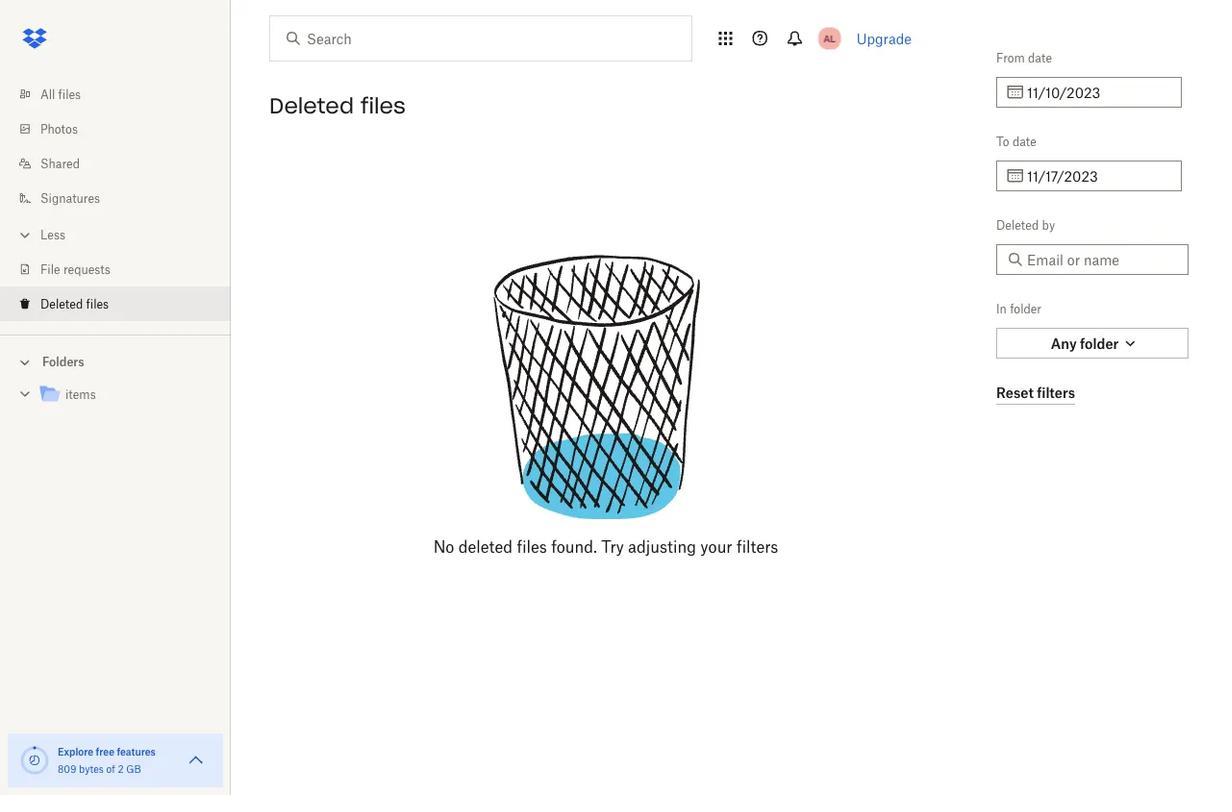 Task type: locate. For each thing, give the bounding box(es) containing it.
1 vertical spatial deleted
[[997, 218, 1039, 232]]

0 vertical spatial folder
[[1010, 302, 1042, 316]]

0 vertical spatial deleted files
[[269, 92, 406, 119]]

deleted inside "deleted files" link
[[40, 297, 83, 311]]

less
[[40, 228, 65, 242]]

0 horizontal spatial folder
[[1010, 302, 1042, 316]]

2 vertical spatial deleted
[[40, 297, 83, 311]]

0 horizontal spatial deleted files
[[40, 297, 109, 311]]

deleted files
[[269, 92, 406, 119], [40, 297, 109, 311]]

by
[[1043, 218, 1056, 232]]

folder
[[1010, 302, 1042, 316], [1081, 335, 1119, 352]]

dropbox image
[[15, 19, 54, 58]]

files
[[58, 87, 81, 102], [361, 92, 406, 119], [86, 297, 109, 311], [517, 538, 547, 557]]

0 vertical spatial filters
[[1037, 385, 1076, 401]]

1 vertical spatial date
[[1013, 134, 1037, 149]]

all
[[40, 87, 55, 102]]

deleted
[[269, 92, 354, 119], [997, 218, 1039, 232], [40, 297, 83, 311]]

date for from date
[[1029, 51, 1053, 65]]

all files link
[[15, 77, 231, 112]]

to date
[[997, 134, 1037, 149]]

filters inside button
[[1037, 385, 1076, 401]]

1 horizontal spatial folder
[[1081, 335, 1119, 352]]

quota usage element
[[19, 746, 50, 776]]

requests
[[63, 262, 110, 277]]

date right to
[[1013, 134, 1037, 149]]

al button
[[815, 23, 845, 54]]

1 vertical spatial deleted files
[[40, 297, 109, 311]]

date right from
[[1029, 51, 1053, 65]]

date
[[1029, 51, 1053, 65], [1013, 134, 1037, 149]]

deleted
[[459, 538, 513, 557]]

in
[[997, 302, 1007, 316]]

from
[[997, 51, 1026, 65]]

list
[[0, 65, 231, 335]]

deleted by
[[997, 218, 1056, 232]]

folders button
[[0, 347, 231, 376]]

no deleted files found. try adjusting your filters
[[434, 538, 779, 557]]

1 vertical spatial filters
[[737, 538, 779, 557]]

signatures link
[[15, 181, 231, 216]]

2 horizontal spatial deleted
[[997, 218, 1039, 232]]

filters right reset
[[1037, 385, 1076, 401]]

file requests
[[40, 262, 110, 277]]

photos
[[40, 122, 78, 136]]

list containing all files
[[0, 65, 231, 335]]

folder for any folder
[[1081, 335, 1119, 352]]

folder right in
[[1010, 302, 1042, 316]]

0 vertical spatial deleted
[[269, 92, 354, 119]]

your
[[701, 538, 733, 557]]

upgrade link
[[857, 30, 912, 47]]

1 vertical spatial folder
[[1081, 335, 1119, 352]]

809
[[58, 763, 76, 776]]

filters
[[1037, 385, 1076, 401], [737, 538, 779, 557]]

2
[[118, 763, 124, 776]]

Deleted by text field
[[1028, 249, 1178, 270]]

0 horizontal spatial filters
[[737, 538, 779, 557]]

photos link
[[15, 112, 231, 146]]

filters right your
[[737, 538, 779, 557]]

1 horizontal spatial filters
[[1037, 385, 1076, 401]]

0 vertical spatial date
[[1029, 51, 1053, 65]]

folder inside button
[[1081, 335, 1119, 352]]

folder for in folder
[[1010, 302, 1042, 316]]

0 horizontal spatial deleted
[[40, 297, 83, 311]]

folder right the any
[[1081, 335, 1119, 352]]

Search in folder "Dropbox" text field
[[307, 28, 652, 49]]

from date
[[997, 51, 1053, 65]]



Task type: vqa. For each thing, say whether or not it's contained in the screenshot.
3rd A from the top of the ALERTS "group"
no



Task type: describe. For each thing, give the bounding box(es) containing it.
try
[[602, 538, 624, 557]]

shared
[[40, 156, 80, 171]]

al
[[824, 32, 836, 44]]

date for to date
[[1013, 134, 1037, 149]]

signatures
[[40, 191, 100, 205]]

file requests link
[[15, 252, 231, 287]]

explore
[[58, 746, 94, 758]]

of
[[106, 763, 115, 776]]

1 horizontal spatial deleted
[[269, 92, 354, 119]]

1 horizontal spatial deleted files
[[269, 92, 406, 119]]

gb
[[126, 763, 141, 776]]

features
[[117, 746, 156, 758]]

deleted files link
[[15, 287, 231, 321]]

files inside "deleted files" link
[[86, 297, 109, 311]]

all files
[[40, 87, 81, 102]]

to
[[997, 134, 1010, 149]]

To date text field
[[1028, 165, 1171, 187]]

less image
[[15, 226, 35, 245]]

free
[[96, 746, 114, 758]]

any
[[1051, 335, 1077, 352]]

items
[[65, 388, 96, 402]]

reset
[[997, 385, 1034, 401]]

found.
[[552, 538, 597, 557]]

adjusting
[[628, 538, 697, 557]]

any folder button
[[997, 328, 1189, 359]]

reset filters
[[997, 385, 1076, 401]]

no
[[434, 538, 454, 557]]

explore free features 809 bytes of 2 gb
[[58, 746, 156, 776]]

reset filters button
[[997, 382, 1076, 405]]

deleted files list item
[[0, 287, 231, 321]]

files inside all files link
[[58, 87, 81, 102]]

items link
[[38, 382, 216, 408]]

From date text field
[[1028, 82, 1171, 103]]

any folder
[[1051, 335, 1119, 352]]

in folder
[[997, 302, 1042, 316]]

file
[[40, 262, 60, 277]]

shared link
[[15, 146, 231, 181]]

bytes
[[79, 763, 104, 776]]

folders
[[42, 355, 84, 369]]

upgrade
[[857, 30, 912, 47]]

deleted files inside list item
[[40, 297, 109, 311]]



